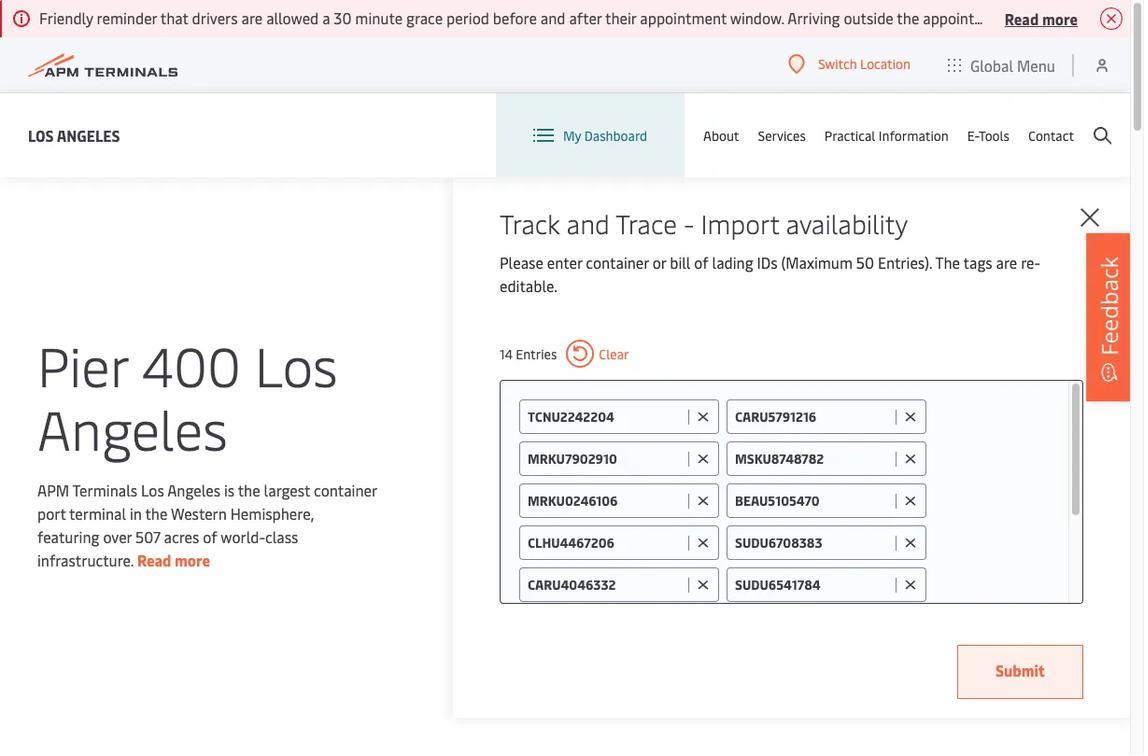 Task type: vqa. For each thing, say whether or not it's contained in the screenshot.
Switch at the top of the page
yes



Task type: describe. For each thing, give the bounding box(es) containing it.
feedback
[[1094, 256, 1125, 356]]

submit button
[[958, 646, 1084, 700]]

enter
[[547, 252, 583, 273]]

class
[[265, 527, 298, 547]]

e-tools button
[[968, 93, 1010, 178]]

practical information button
[[825, 93, 949, 178]]

400
[[142, 327, 241, 401]]

world-
[[221, 527, 265, 547]]

more for the read more link
[[175, 550, 210, 570]]

please enter container or bill of lading ids (maximum 50 entries). the tags are re- editable.
[[500, 252, 1041, 296]]

e-
[[968, 127, 979, 144]]

read for the read more "button" at the top right
[[1005, 8, 1039, 28]]

2 vertical spatial entered id text field
[[528, 534, 684, 552]]

50
[[857, 252, 875, 273]]

los angeles
[[28, 125, 120, 145]]

submit
[[996, 661, 1046, 681]]

and
[[567, 206, 610, 241]]

bill
[[670, 252, 691, 273]]

practical
[[825, 127, 876, 144]]

western
[[171, 503, 227, 524]]

or
[[653, 252, 667, 273]]

global menu button
[[930, 37, 1075, 93]]

lading
[[712, 252, 754, 273]]

about button
[[704, 93, 740, 178]]

la secondary image
[[35, 499, 362, 756]]

of inside please enter container or bill of lading ids (maximum 50 entries). the tags are re- editable.
[[694, 252, 709, 273]]

clear button
[[567, 340, 629, 368]]

about
[[704, 127, 740, 144]]

trace
[[616, 206, 677, 241]]

over
[[103, 527, 132, 547]]

0 vertical spatial the
[[238, 480, 260, 500]]

track
[[500, 206, 560, 241]]

switch location
[[818, 55, 911, 73]]

0 vertical spatial angeles
[[57, 125, 120, 145]]

services button
[[758, 93, 806, 178]]

more for the read more "button" at the top right
[[1043, 8, 1078, 28]]

close alert image
[[1101, 7, 1123, 30]]

my
[[563, 127, 581, 144]]

terminals
[[72, 480, 137, 500]]

my dashboard
[[563, 127, 648, 144]]

of inside apm terminals los angeles is the largest container port terminal in the western hemisphere, featuring over 507 acres of world-class infrastructure.
[[203, 527, 217, 547]]

largest
[[264, 480, 310, 500]]

container inside please enter container or bill of lading ids (maximum 50 entries). the tags are re- editable.
[[586, 252, 649, 273]]

14
[[500, 345, 513, 363]]

in
[[130, 503, 142, 524]]

my dashboard button
[[533, 93, 648, 178]]

entries).
[[878, 252, 933, 273]]

dashboard
[[585, 127, 648, 144]]

practical information
[[825, 127, 949, 144]]

-
[[684, 206, 695, 241]]



Task type: locate. For each thing, give the bounding box(es) containing it.
1 vertical spatial container
[[314, 480, 377, 500]]

angeles for terminals
[[167, 480, 221, 500]]

please
[[500, 252, 544, 273]]

0 vertical spatial more
[[1043, 8, 1078, 28]]

more left close alert image
[[1043, 8, 1078, 28]]

los
[[28, 125, 54, 145], [255, 327, 338, 401], [141, 480, 164, 500]]

0 vertical spatial entered id text field
[[735, 408, 891, 426]]

acres
[[164, 527, 199, 547]]

1 vertical spatial of
[[203, 527, 217, 547]]

is
[[224, 480, 235, 500]]

ids
[[757, 252, 778, 273]]

entries
[[516, 345, 557, 363]]

of down the western
[[203, 527, 217, 547]]

location
[[860, 55, 911, 73]]

read more down acres
[[137, 550, 210, 570]]

menu
[[1017, 55, 1056, 75]]

2 vertical spatial los
[[141, 480, 164, 500]]

1 horizontal spatial read more
[[1005, 8, 1078, 28]]

0 horizontal spatial the
[[145, 503, 168, 524]]

read more button
[[1005, 7, 1078, 30]]

re-
[[1021, 252, 1041, 273]]

pier 400 los angeles
[[37, 327, 338, 465]]

infrastructure.
[[37, 550, 134, 570]]

1 vertical spatial entered id text field
[[735, 492, 891, 510]]

container inside apm terminals los angeles is the largest container port terminal in the western hemisphere, featuring over 507 acres of world-class infrastructure.
[[314, 480, 377, 500]]

switch location button
[[789, 54, 911, 75]]

angeles inside apm terminals los angeles is the largest container port terminal in the western hemisphere, featuring over 507 acres of world-class infrastructure.
[[167, 480, 221, 500]]

featuring
[[37, 527, 100, 547]]

more
[[1043, 8, 1078, 28], [175, 550, 210, 570]]

los for pier 400 los angeles
[[255, 327, 338, 401]]

port
[[37, 503, 66, 524]]

1 horizontal spatial more
[[1043, 8, 1078, 28]]

the right in
[[145, 503, 168, 524]]

track and trace - import availability
[[500, 206, 908, 241]]

contact button
[[1029, 93, 1075, 178]]

1 vertical spatial the
[[145, 503, 168, 524]]

1 horizontal spatial the
[[238, 480, 260, 500]]

tools
[[979, 127, 1010, 144]]

contact
[[1029, 127, 1075, 144]]

0 vertical spatial los
[[28, 125, 54, 145]]

the
[[936, 252, 961, 273]]

angeles inside pier 400 los angeles
[[37, 391, 228, 465]]

los inside apm terminals los angeles is the largest container port terminal in the western hemisphere, featuring over 507 acres of world-class infrastructure.
[[141, 480, 164, 500]]

0 horizontal spatial container
[[314, 480, 377, 500]]

0 horizontal spatial more
[[175, 550, 210, 570]]

Entered ID text field
[[735, 408, 891, 426], [735, 492, 891, 510], [528, 534, 684, 552]]

read up global menu
[[1005, 8, 1039, 28]]

0 horizontal spatial read more
[[137, 550, 210, 570]]

global
[[971, 55, 1014, 75]]

more inside "button"
[[1043, 8, 1078, 28]]

read more link
[[137, 550, 210, 570]]

0 horizontal spatial los
[[28, 125, 54, 145]]

pier
[[37, 327, 128, 401]]

read for the read more link
[[137, 550, 171, 570]]

angeles
[[57, 125, 120, 145], [37, 391, 228, 465], [167, 480, 221, 500]]

(maximum
[[782, 252, 853, 273]]

apm
[[37, 480, 69, 500]]

of right bill
[[694, 252, 709, 273]]

0 horizontal spatial of
[[203, 527, 217, 547]]

14 entries
[[500, 345, 557, 363]]

of
[[694, 252, 709, 273], [203, 527, 217, 547]]

tags
[[964, 252, 993, 273]]

read more for the read more "button" at the top right
[[1005, 8, 1078, 28]]

read more for the read more link
[[137, 550, 210, 570]]

1 horizontal spatial los
[[141, 480, 164, 500]]

container left or
[[586, 252, 649, 273]]

hemisphere,
[[231, 503, 314, 524]]

read
[[1005, 8, 1039, 28], [137, 550, 171, 570]]

angeles for 400
[[37, 391, 228, 465]]

editable.
[[500, 276, 558, 296]]

feedback button
[[1087, 233, 1133, 401]]

read down 507
[[137, 550, 171, 570]]

clear
[[599, 345, 629, 363]]

507
[[136, 527, 160, 547]]

2 horizontal spatial los
[[255, 327, 338, 401]]

read more up menu at the top right of the page
[[1005, 8, 1078, 28]]

the right is
[[238, 480, 260, 500]]

0 vertical spatial read more
[[1005, 8, 1078, 28]]

0 vertical spatial read
[[1005, 8, 1039, 28]]

1 horizontal spatial read
[[1005, 8, 1039, 28]]

the
[[238, 480, 260, 500], [145, 503, 168, 524]]

0 horizontal spatial read
[[137, 550, 171, 570]]

los for apm terminals los angeles is the largest container port terminal in the western hemisphere, featuring over 507 acres of world-class infrastructure.
[[141, 480, 164, 500]]

1 vertical spatial los
[[255, 327, 338, 401]]

global menu
[[971, 55, 1056, 75]]

1 horizontal spatial of
[[694, 252, 709, 273]]

2 vertical spatial angeles
[[167, 480, 221, 500]]

1 vertical spatial more
[[175, 550, 210, 570]]

0 vertical spatial container
[[586, 252, 649, 273]]

apm terminals los angeles is the largest container port terminal in the western hemisphere, featuring over 507 acres of world-class infrastructure.
[[37, 480, 377, 570]]

information
[[879, 127, 949, 144]]

read more
[[1005, 8, 1078, 28], [137, 550, 210, 570]]

1 vertical spatial read
[[137, 550, 171, 570]]

container
[[586, 252, 649, 273], [314, 480, 377, 500]]

e-tools
[[968, 127, 1010, 144]]

read inside "button"
[[1005, 8, 1039, 28]]

los angeles link
[[28, 124, 120, 147]]

los inside pier 400 los angeles
[[255, 327, 338, 401]]

Entered ID text field
[[528, 408, 684, 426], [528, 450, 684, 468], [735, 450, 891, 468], [528, 492, 684, 510], [735, 534, 891, 552], [528, 576, 684, 594], [735, 576, 891, 594]]

1 vertical spatial angeles
[[37, 391, 228, 465]]

services
[[758, 127, 806, 144]]

availability
[[786, 206, 908, 241]]

terminal
[[69, 503, 126, 524]]

are
[[997, 252, 1018, 273]]

0 vertical spatial of
[[694, 252, 709, 273]]

1 vertical spatial read more
[[137, 550, 210, 570]]

container right largest
[[314, 480, 377, 500]]

more down acres
[[175, 550, 210, 570]]

1 horizontal spatial container
[[586, 252, 649, 273]]

switch
[[818, 55, 857, 73]]

import
[[701, 206, 780, 241]]



